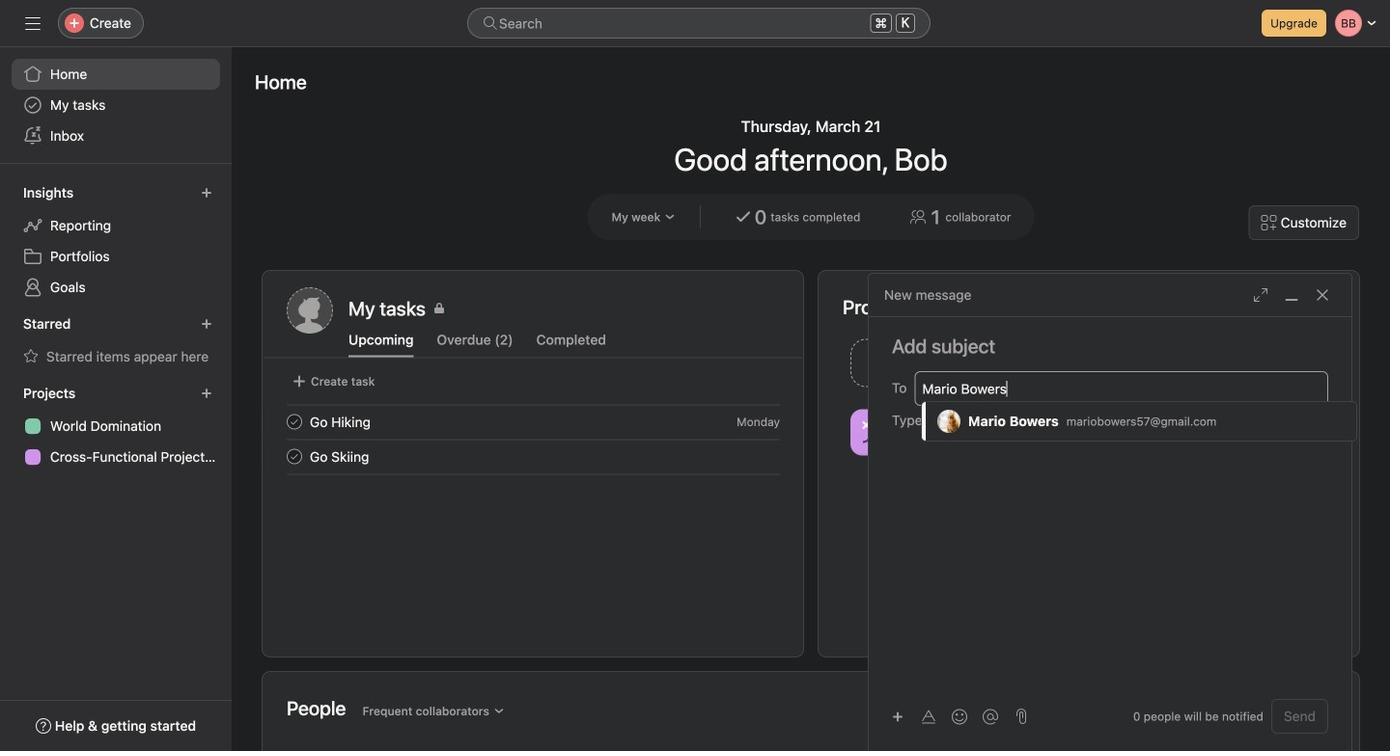 Task type: describe. For each thing, give the bounding box(es) containing it.
hide sidebar image
[[25, 15, 41, 31]]

global element
[[0, 47, 232, 163]]

line_and_symbols image
[[862, 421, 885, 445]]

Add subject text field
[[869, 333, 1351, 360]]

at mention image
[[983, 710, 998, 725]]

Mark complete checkbox
[[283, 411, 306, 434]]

projects element
[[0, 376, 232, 477]]



Task type: vqa. For each thing, say whether or not it's contained in the screenshot.
Hide sidebar image
yes



Task type: locate. For each thing, give the bounding box(es) containing it.
dialog
[[869, 274, 1351, 752]]

mark complete image
[[283, 411, 306, 434]]

Search tasks, projects, and more text field
[[467, 8, 931, 39]]

list box
[[922, 403, 1356, 441]]

mark complete image
[[283, 445, 306, 469]]

insert an object image
[[892, 712, 904, 723]]

add profile photo image
[[287, 288, 333, 334]]

minimize image
[[1284, 288, 1299, 303]]

starred element
[[0, 307, 232, 376]]

new project or portfolio image
[[201, 388, 212, 400]]

new insights image
[[201, 187, 212, 199]]

close image
[[1315, 288, 1330, 303]]

toolbar
[[884, 703, 1008, 731]]

insights element
[[0, 176, 232, 307]]

rocket image
[[1109, 352, 1132, 375]]

None field
[[467, 8, 931, 39]]

expand popout to full screen image
[[1253, 288, 1268, 303]]

add items to starred image
[[201, 319, 212, 330]]

Mark complete checkbox
[[283, 445, 306, 469]]

Type the name of a team, a project, or people text field
[[922, 377, 1318, 401]]

list item
[[843, 334, 1089, 393], [264, 405, 803, 440], [264, 440, 803, 474]]



